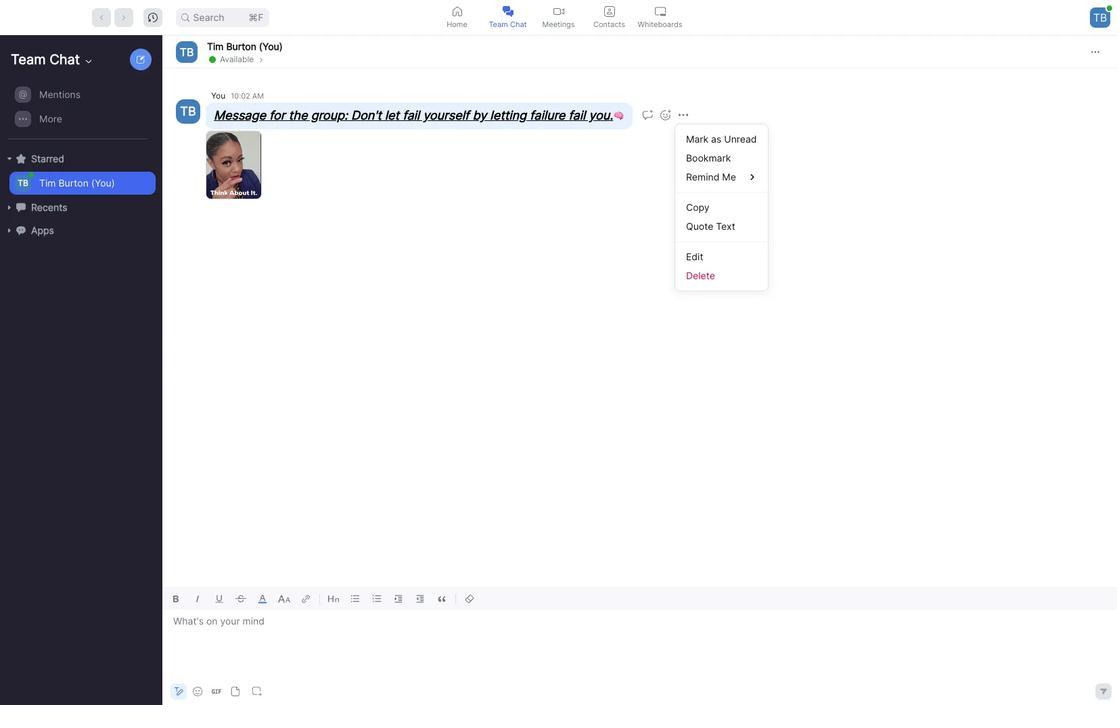 Task type: describe. For each thing, give the bounding box(es) containing it.
edit menu item
[[675, 248, 768, 267]]

bookmark menu item
[[675, 149, 768, 168]]

mark
[[686, 133, 709, 145]]

chevron right small image
[[747, 173, 757, 182]]

quote
[[686, 221, 713, 232]]

unread
[[724, 133, 757, 145]]

delete
[[686, 270, 715, 281]]

quote text
[[686, 221, 735, 232]]

bookmark
[[686, 152, 731, 164]]

copy
[[686, 202, 709, 213]]

text
[[716, 221, 735, 232]]

me
[[722, 171, 736, 183]]

mark as unread menu item
[[675, 130, 768, 149]]

copy menu item
[[675, 198, 768, 217]]

menu containing mark as unread
[[675, 124, 768, 292]]

delete menu item
[[675, 267, 768, 286]]



Task type: locate. For each thing, give the bounding box(es) containing it.
as
[[711, 133, 721, 145]]

edit
[[686, 251, 703, 263]]

chevron right small image
[[747, 173, 757, 182]]

quote text menu item
[[675, 217, 768, 236]]

menu
[[675, 124, 768, 292]]

remind me
[[686, 171, 736, 183]]

mark as unread
[[686, 133, 757, 145]]

remind
[[686, 171, 719, 183]]

remind me menu item
[[675, 168, 768, 187]]



Task type: vqa. For each thing, say whether or not it's contained in the screenshot.
'Quote Text'
yes



